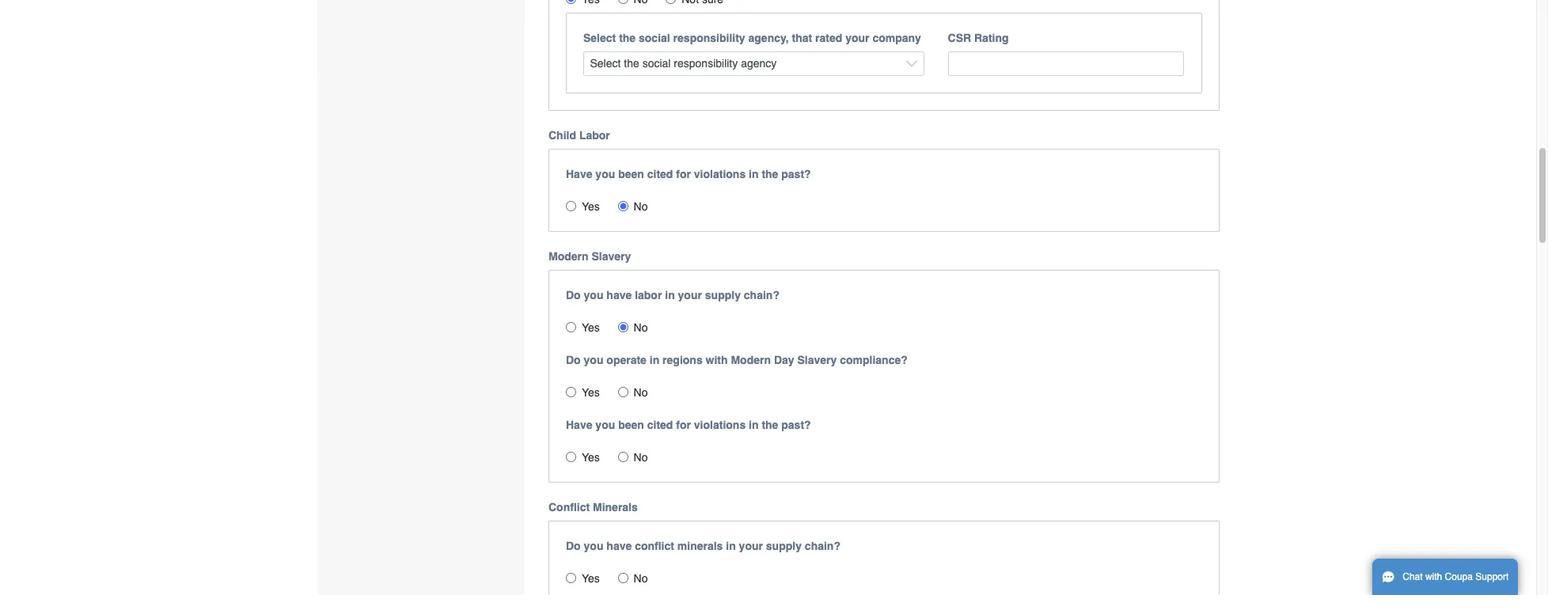 Task type: locate. For each thing, give the bounding box(es) containing it.
have left conflict
[[607, 540, 632, 552]]

do
[[566, 289, 581, 301], [566, 354, 581, 366], [566, 540, 581, 552]]

0 horizontal spatial slavery
[[592, 250, 631, 263]]

0 vertical spatial modern
[[549, 250, 589, 263]]

1 vertical spatial supply
[[766, 540, 802, 552]]

slavery
[[592, 250, 631, 263], [797, 354, 837, 366]]

1 vertical spatial for
[[676, 419, 691, 431]]

1 have you been cited for violations in the past? from the top
[[566, 168, 811, 180]]

1 been from the top
[[618, 168, 644, 180]]

1 vertical spatial cited
[[647, 419, 673, 431]]

day
[[774, 354, 794, 366]]

yes
[[582, 200, 600, 213], [582, 321, 600, 334], [582, 386, 600, 399], [582, 451, 600, 464], [582, 572, 600, 585]]

support
[[1476, 571, 1509, 583]]

operate
[[607, 354, 647, 366]]

with right regions
[[706, 354, 728, 366]]

5 yes from the top
[[582, 572, 600, 585]]

child
[[549, 129, 576, 141]]

0 vertical spatial have
[[566, 168, 592, 180]]

0 vertical spatial your
[[846, 32, 870, 45]]

2 have you been cited for violations in the past? from the top
[[566, 419, 811, 431]]

have you been cited for violations in the past?
[[566, 168, 811, 180], [566, 419, 811, 431]]

do for do you have labor in your supply chain?
[[566, 289, 581, 301]]

2 violations from the top
[[694, 419, 746, 431]]

3 no from the top
[[634, 386, 648, 399]]

your
[[846, 32, 870, 45], [678, 289, 702, 301], [739, 540, 763, 552]]

supply
[[705, 289, 741, 301], [766, 540, 802, 552]]

2 do from the top
[[566, 354, 581, 366]]

with right chat
[[1426, 571, 1442, 583]]

no
[[634, 200, 648, 213], [634, 321, 648, 334], [634, 386, 648, 399], [634, 451, 648, 464], [634, 572, 648, 585]]

1 vertical spatial have
[[607, 540, 632, 552]]

1 have from the top
[[566, 168, 592, 180]]

1 vertical spatial past?
[[781, 419, 811, 431]]

do you have labor in your supply chain?
[[566, 289, 780, 301]]

conflict
[[549, 501, 590, 514]]

2 vertical spatial your
[[739, 540, 763, 552]]

2 horizontal spatial your
[[846, 32, 870, 45]]

0 horizontal spatial supply
[[705, 289, 741, 301]]

1 vertical spatial with
[[1426, 571, 1442, 583]]

0 vertical spatial for
[[676, 168, 691, 180]]

1 vertical spatial been
[[618, 419, 644, 431]]

labor
[[635, 289, 662, 301]]

0 vertical spatial have you been cited for violations in the past?
[[566, 168, 811, 180]]

0 vertical spatial past?
[[781, 168, 811, 180]]

modern
[[549, 250, 589, 263], [731, 354, 771, 366]]

3 yes from the top
[[582, 386, 600, 399]]

compliance?
[[840, 354, 908, 366]]

have
[[607, 289, 632, 301], [607, 540, 632, 552]]

for
[[676, 168, 691, 180], [676, 419, 691, 431]]

None radio
[[618, 201, 628, 211], [566, 387, 576, 397], [566, 452, 576, 462], [618, 452, 628, 462], [566, 573, 576, 583], [618, 201, 628, 211], [566, 387, 576, 397], [566, 452, 576, 462], [618, 452, 628, 462], [566, 573, 576, 583]]

do down conflict
[[566, 540, 581, 552]]

cited
[[647, 168, 673, 180], [647, 419, 673, 431]]

2 vertical spatial do
[[566, 540, 581, 552]]

1 horizontal spatial supply
[[766, 540, 802, 552]]

1 vertical spatial chain?
[[805, 540, 841, 552]]

1 vertical spatial slavery
[[797, 354, 837, 366]]

violations
[[694, 168, 746, 180], [694, 419, 746, 431]]

0 vertical spatial have
[[607, 289, 632, 301]]

with inside button
[[1426, 571, 1442, 583]]

CSR Rating text field
[[948, 52, 1185, 76]]

your right 'minerals'
[[739, 540, 763, 552]]

2 past? from the top
[[781, 419, 811, 431]]

2 for from the top
[[676, 419, 691, 431]]

1 for from the top
[[676, 168, 691, 180]]

past?
[[781, 168, 811, 180], [781, 419, 811, 431]]

1 vertical spatial do
[[566, 354, 581, 366]]

you down labor
[[596, 168, 615, 180]]

chain?
[[744, 289, 780, 301], [805, 540, 841, 552]]

1 vertical spatial modern
[[731, 354, 771, 366]]

0 horizontal spatial modern
[[549, 250, 589, 263]]

been
[[618, 168, 644, 180], [618, 419, 644, 431]]

0 horizontal spatial your
[[678, 289, 702, 301]]

1 do from the top
[[566, 289, 581, 301]]

with
[[706, 354, 728, 366], [1426, 571, 1442, 583]]

have
[[566, 168, 592, 180], [566, 419, 592, 431]]

0 horizontal spatial with
[[706, 354, 728, 366]]

you down modern slavery
[[584, 289, 604, 301]]

0 vertical spatial slavery
[[592, 250, 631, 263]]

rating
[[974, 32, 1009, 45]]

0 vertical spatial the
[[619, 32, 636, 45]]

0 horizontal spatial chain?
[[744, 289, 780, 301]]

slavery right day
[[797, 354, 837, 366]]

do you operate in regions with modern day slavery compliance?
[[566, 354, 908, 366]]

1 horizontal spatial with
[[1426, 571, 1442, 583]]

1 vertical spatial your
[[678, 289, 702, 301]]

0 vertical spatial been
[[618, 168, 644, 180]]

chat with coupa support
[[1403, 571, 1509, 583]]

have left labor
[[607, 289, 632, 301]]

None radio
[[566, 0, 576, 4], [618, 0, 628, 4], [666, 0, 676, 4], [566, 201, 576, 211], [566, 322, 576, 332], [618, 322, 628, 332], [618, 387, 628, 397], [618, 573, 628, 583], [566, 0, 576, 4], [618, 0, 628, 4], [666, 0, 676, 4], [566, 201, 576, 211], [566, 322, 576, 332], [618, 322, 628, 332], [618, 387, 628, 397], [618, 573, 628, 583]]

0 vertical spatial chain?
[[744, 289, 780, 301]]

in
[[749, 168, 759, 180], [665, 289, 675, 301], [650, 354, 660, 366], [749, 419, 759, 431], [726, 540, 736, 552]]

1 vertical spatial have
[[566, 419, 592, 431]]

1 vertical spatial violations
[[694, 419, 746, 431]]

1 have from the top
[[607, 289, 632, 301]]

1 violations from the top
[[694, 168, 746, 180]]

3 do from the top
[[566, 540, 581, 552]]

your right rated
[[846, 32, 870, 45]]

chat with coupa support button
[[1373, 559, 1518, 595]]

regions
[[663, 354, 703, 366]]

do down modern slavery
[[566, 289, 581, 301]]

0 vertical spatial violations
[[694, 168, 746, 180]]

you
[[596, 168, 615, 180], [584, 289, 604, 301], [584, 354, 604, 366], [596, 419, 615, 431], [584, 540, 604, 552]]

5 no from the top
[[634, 572, 648, 585]]

2 have from the top
[[607, 540, 632, 552]]

you left operate
[[584, 354, 604, 366]]

0 vertical spatial do
[[566, 289, 581, 301]]

the
[[619, 32, 636, 45], [762, 168, 778, 180], [762, 419, 778, 431]]

0 vertical spatial cited
[[647, 168, 673, 180]]

coupa
[[1445, 571, 1473, 583]]

slavery up do you have labor in your supply chain?
[[592, 250, 631, 263]]

minerals
[[677, 540, 723, 552]]

4 no from the top
[[634, 451, 648, 464]]

2 no from the top
[[634, 321, 648, 334]]

your right labor
[[678, 289, 702, 301]]

do you have conflict minerals in your supply chain?
[[566, 540, 841, 552]]

1 vertical spatial have you been cited for violations in the past?
[[566, 419, 811, 431]]

1 no from the top
[[634, 200, 648, 213]]

social
[[639, 32, 670, 45]]

do left operate
[[566, 354, 581, 366]]



Task type: describe. For each thing, give the bounding box(es) containing it.
select
[[583, 32, 616, 45]]

1 horizontal spatial modern
[[731, 354, 771, 366]]

conflict
[[635, 540, 674, 552]]

responsibility
[[673, 32, 745, 45]]

2 vertical spatial the
[[762, 419, 778, 431]]

do for do you have conflict minerals in your supply chain?
[[566, 540, 581, 552]]

0 vertical spatial supply
[[705, 289, 741, 301]]

have for labor
[[607, 289, 632, 301]]

2 been from the top
[[618, 419, 644, 431]]

agency,
[[748, 32, 789, 45]]

you down conflict minerals
[[584, 540, 604, 552]]

minerals
[[593, 501, 638, 514]]

conflict minerals
[[549, 501, 638, 514]]

company
[[873, 32, 921, 45]]

2 yes from the top
[[582, 321, 600, 334]]

csr rating
[[948, 32, 1009, 45]]

0 vertical spatial with
[[706, 354, 728, 366]]

have for conflict
[[607, 540, 632, 552]]

1 vertical spatial the
[[762, 168, 778, 180]]

1 horizontal spatial chain?
[[805, 540, 841, 552]]

2 cited from the top
[[647, 419, 673, 431]]

modern slavery
[[549, 250, 631, 263]]

chat
[[1403, 571, 1423, 583]]

child labor
[[549, 129, 610, 141]]

2 have from the top
[[566, 419, 592, 431]]

labor
[[579, 129, 610, 141]]

1 horizontal spatial your
[[739, 540, 763, 552]]

that
[[792, 32, 812, 45]]

1 horizontal spatial slavery
[[797, 354, 837, 366]]

rated
[[815, 32, 842, 45]]

1 cited from the top
[[647, 168, 673, 180]]

do for do you operate in regions with modern day slavery compliance?
[[566, 354, 581, 366]]

select the social responsibility agency, that rated your company
[[583, 32, 921, 45]]

you down operate
[[596, 419, 615, 431]]

1 yes from the top
[[582, 200, 600, 213]]

csr
[[948, 32, 971, 45]]

4 yes from the top
[[582, 451, 600, 464]]

1 past? from the top
[[781, 168, 811, 180]]



Task type: vqa. For each thing, say whether or not it's contained in the screenshot.
the Rating
yes



